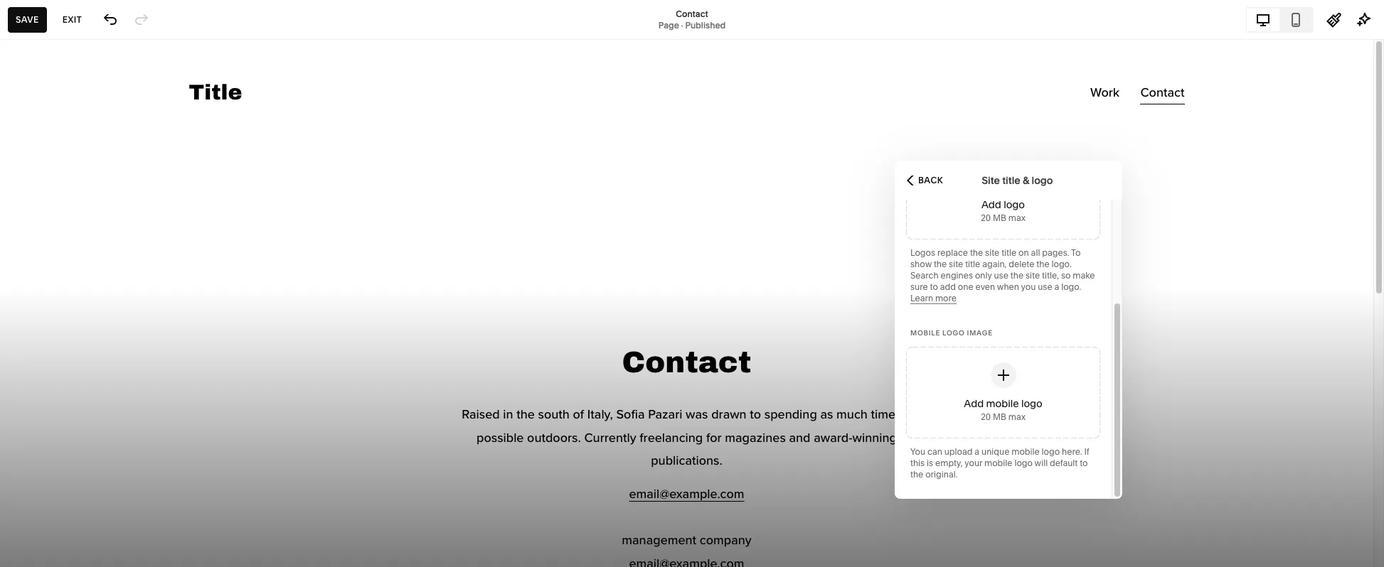 Task type: locate. For each thing, give the bounding box(es) containing it.
to
[[930, 282, 938, 292], [1080, 458, 1088, 469]]

delete
[[1009, 259, 1035, 270]]

this
[[911, 458, 925, 469]]

1 vertical spatial use
[[1038, 282, 1053, 292]]

empty,
[[936, 458, 963, 469]]

2 horizontal spatial site
[[1026, 270, 1040, 281]]

use down again,
[[994, 270, 1009, 281]]

back button
[[903, 165, 948, 196]]

mobile
[[1012, 447, 1040, 457], [985, 458, 1013, 469]]

logos
[[911, 248, 936, 258]]

a down title, on the right top of the page
[[1055, 282, 1060, 292]]

so
[[1061, 270, 1071, 281]]

to up learn more link
[[930, 282, 938, 292]]

1 horizontal spatial to
[[1080, 458, 1088, 469]]

image
[[967, 329, 993, 337]]

help link
[[23, 513, 49, 528]]

library
[[57, 462, 95, 476]]

make
[[1073, 270, 1095, 281]]

site up engines
[[949, 259, 964, 270]]

the
[[970, 248, 983, 258], [934, 259, 947, 270], [1037, 259, 1050, 270], [1011, 270, 1024, 281], [911, 470, 924, 480]]

to
[[1071, 248, 1081, 258]]

site
[[985, 248, 1000, 258], [949, 259, 964, 270], [1026, 270, 1040, 281]]

contact page · published
[[659, 8, 726, 30]]

site up again,
[[985, 248, 1000, 258]]

1 vertical spatial site
[[949, 259, 964, 270]]

logo up will
[[1042, 447, 1060, 457]]

1 vertical spatial to
[[1080, 458, 1088, 469]]

a
[[1055, 282, 1060, 292], [975, 447, 980, 457]]

1 horizontal spatial a
[[1055, 282, 1060, 292]]

title left on
[[1002, 248, 1017, 258]]

a up your
[[975, 447, 980, 457]]

engines
[[941, 270, 973, 281]]

0 vertical spatial logo
[[1032, 174, 1053, 187]]

1 vertical spatial logo
[[1042, 447, 1060, 457]]

unique
[[982, 447, 1010, 457]]

use down title, on the right top of the page
[[1038, 282, 1053, 292]]

0 vertical spatial site
[[985, 248, 1000, 258]]

logo. down so
[[1062, 282, 1082, 292]]

0 horizontal spatial a
[[975, 447, 980, 457]]

logo.
[[1052, 259, 1072, 270], [1062, 282, 1082, 292]]

title
[[1003, 174, 1021, 187], [1002, 248, 1017, 258], [966, 259, 981, 270]]

help
[[23, 513, 49, 528]]

on
[[1019, 248, 1029, 258]]

tab list
[[1247, 8, 1313, 31]]

0 vertical spatial a
[[1055, 282, 1060, 292]]

1 vertical spatial mobile
[[985, 458, 1013, 469]]

a inside you can upload a unique mobile logo here. if this is empty, your mobile logo will default to the original.
[[975, 447, 980, 457]]

exit button
[[55, 7, 90, 32]]

0 vertical spatial logo.
[[1052, 259, 1072, 270]]

the inside you can upload a unique mobile logo here. if this is empty, your mobile logo will default to the original.
[[911, 470, 924, 480]]

0 horizontal spatial to
[[930, 282, 938, 292]]

exit
[[62, 14, 82, 25]]

logo left will
[[1015, 458, 1033, 469]]

mobile down unique
[[985, 458, 1013, 469]]

use
[[994, 270, 1009, 281], [1038, 282, 1053, 292]]

the down 'this'
[[911, 470, 924, 480]]

0 horizontal spatial site
[[949, 259, 964, 270]]

logo. up so
[[1052, 259, 1072, 270]]

learn
[[911, 293, 934, 304]]

logo
[[1032, 174, 1053, 187], [1042, 447, 1060, 457], [1015, 458, 1033, 469]]

0 vertical spatial to
[[930, 282, 938, 292]]

0 vertical spatial use
[[994, 270, 1009, 281]]

one
[[958, 282, 974, 292]]

sure
[[911, 282, 928, 292]]

learn more link
[[911, 293, 957, 305]]

pages.
[[1043, 248, 1070, 258]]

0 vertical spatial mobile
[[1012, 447, 1040, 457]]

default
[[1050, 458, 1078, 469]]

mobile up will
[[1012, 447, 1040, 457]]

title up only
[[966, 259, 981, 270]]

back
[[919, 175, 943, 185]]

logo right &
[[1032, 174, 1053, 187]]

settings
[[23, 488, 68, 502]]

even
[[976, 282, 996, 292]]

to inside logos replace the site title on all pages. to show the site title again, delete the logo. search engines only use the site title, so make sure to add one even when you use a logo. learn more
[[930, 282, 938, 292]]

the up again,
[[970, 248, 983, 258]]

again,
[[983, 259, 1007, 270]]

can
[[928, 447, 943, 457]]

site up you
[[1026, 270, 1040, 281]]

1 vertical spatial a
[[975, 447, 980, 457]]

1 horizontal spatial use
[[1038, 282, 1053, 292]]

title left &
[[1003, 174, 1021, 187]]

to down "if"
[[1080, 458, 1088, 469]]



Task type: vqa. For each thing, say whether or not it's contained in the screenshot.
'back' at the top right of page
yes



Task type: describe. For each thing, give the bounding box(es) containing it.
mobile logo image
[[911, 329, 993, 337]]

1 horizontal spatial site
[[985, 248, 1000, 258]]

the down replace
[[934, 259, 947, 270]]

if
[[1085, 447, 1090, 457]]

replace
[[938, 248, 968, 258]]

will
[[1035, 458, 1048, 469]]

2 vertical spatial site
[[1026, 270, 1040, 281]]

asset library
[[23, 462, 95, 476]]

all
[[1031, 248, 1040, 258]]

site title & logo
[[982, 174, 1053, 187]]

2 vertical spatial logo
[[1015, 458, 1033, 469]]

when
[[997, 282, 1020, 292]]

here.
[[1062, 447, 1083, 457]]

1 vertical spatial logo.
[[1062, 282, 1082, 292]]

you
[[911, 447, 926, 457]]

asset
[[23, 462, 54, 476]]

1 vertical spatial title
[[1002, 248, 1017, 258]]

the down delete
[[1011, 270, 1024, 281]]

show
[[911, 259, 932, 270]]

search
[[911, 270, 939, 281]]

2 vertical spatial title
[[966, 259, 981, 270]]

&
[[1023, 174, 1030, 187]]

mobile
[[911, 329, 941, 337]]

asset library link
[[23, 461, 158, 478]]

0 horizontal spatial use
[[994, 270, 1009, 281]]

you
[[1021, 282, 1036, 292]]

contact
[[676, 8, 708, 19]]

your
[[965, 458, 983, 469]]

save
[[16, 14, 39, 25]]

settings link
[[23, 487, 158, 504]]

0 vertical spatial title
[[1003, 174, 1021, 187]]

save button
[[8, 7, 47, 32]]

the down all
[[1037, 259, 1050, 270]]

site
[[982, 174, 1000, 187]]

more
[[936, 293, 957, 304]]

only
[[975, 270, 992, 281]]

you can upload a unique mobile logo here. if this is empty, your mobile logo will default to the original.
[[911, 447, 1090, 480]]

original.
[[926, 470, 958, 480]]

title,
[[1042, 270, 1059, 281]]

to inside you can upload a unique mobile logo here. if this is empty, your mobile logo will default to the original.
[[1080, 458, 1088, 469]]

a inside logos replace the site title on all pages. to show the site title again, delete the logo. search engines only use the site title, so make sure to add one even when you use a logo. learn more
[[1055, 282, 1060, 292]]

upload
[[945, 447, 973, 457]]

·
[[681, 20, 683, 30]]

published
[[685, 20, 726, 30]]

page
[[659, 20, 679, 30]]

logos replace the site title on all pages. to show the site title again, delete the logo. search engines only use the site title, so make sure to add one even when you use a logo. learn more
[[911, 248, 1095, 304]]

logo
[[943, 329, 965, 337]]

add
[[940, 282, 956, 292]]

is
[[927, 458, 934, 469]]



